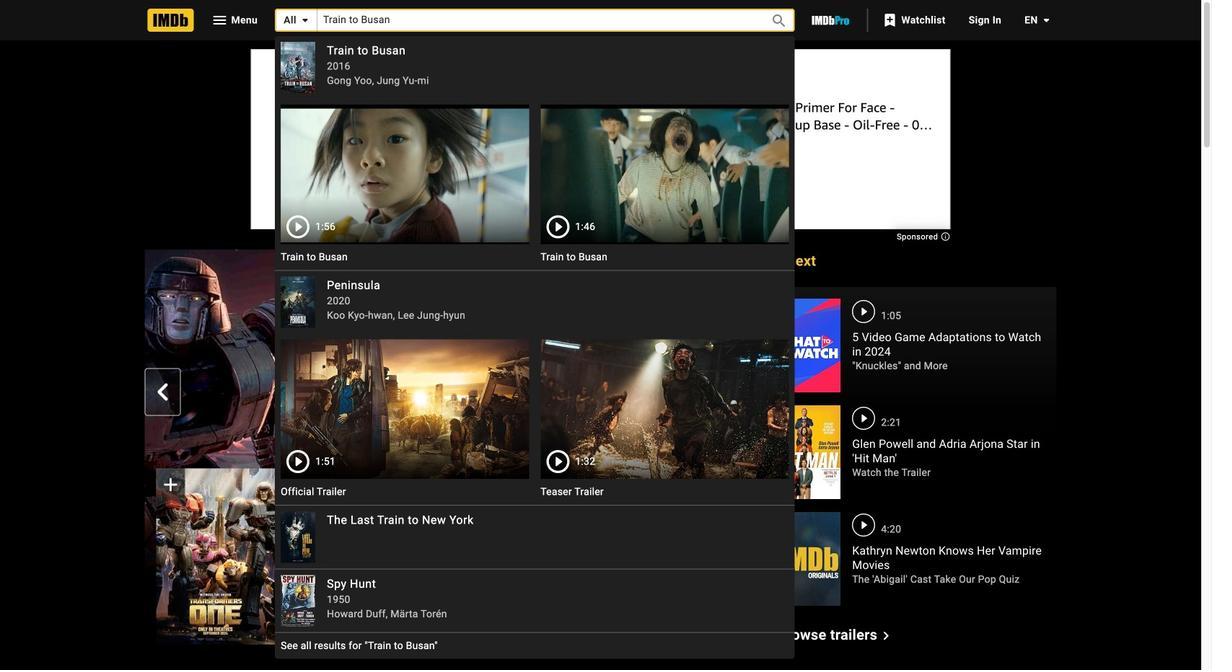 Task type: vqa. For each thing, say whether or not it's contained in the screenshot.
topmost Kraven
no



Task type: locate. For each thing, give the bounding box(es) containing it.
option
[[275, 632, 795, 659]]

train to busan image
[[281, 42, 315, 93], [281, 105, 529, 244], [541, 105, 789, 244]]

None field
[[275, 9, 795, 659]]

None search field
[[275, 9, 795, 659]]

chevron right image
[[877, 627, 895, 645]]

the last train to new york image
[[281, 512, 315, 563]]

home image
[[148, 9, 194, 32]]

menu image
[[211, 12, 228, 29]]

0 horizontal spatial arrow drop down image
[[296, 12, 314, 29]]

peninsula image
[[281, 277, 315, 328]]

watchlist image
[[881, 12, 898, 29]]

transformers one image
[[156, 468, 275, 645], [156, 469, 275, 645]]

5 video game adaptations to watch in 2024 image
[[777, 299, 841, 393]]

how well does the cast of 'abigail' know vampires image
[[777, 512, 841, 606]]

spy hunt image
[[281, 575, 315, 626]]

list box
[[275, 36, 795, 659]]

arrow drop down image
[[296, 12, 314, 29], [1038, 12, 1055, 29]]

1 horizontal spatial arrow drop down image
[[1038, 12, 1055, 29]]

group
[[281, 105, 529, 244], [541, 105, 789, 244], [145, 249, 757, 645], [281, 339, 529, 479], [541, 339, 789, 479], [156, 468, 275, 645]]



Task type: describe. For each thing, give the bounding box(es) containing it.
'transformers one' image
[[145, 249, 757, 594]]

chevron left inline image
[[154, 383, 171, 401]]

sponsored content section
[[251, 49, 951, 240]]

official trailer image
[[281, 339, 529, 479]]

'transformers one' element
[[145, 250, 757, 645]]

hit man image
[[777, 405, 841, 499]]

1 arrow drop down image from the left
[[296, 12, 314, 29]]

teaser trailer image
[[541, 339, 789, 479]]

chevron right inline image
[[730, 383, 748, 401]]

Search IMDb text field
[[317, 9, 754, 31]]

2 arrow drop down image from the left
[[1038, 12, 1055, 29]]

submit search image
[[770, 12, 788, 29]]



